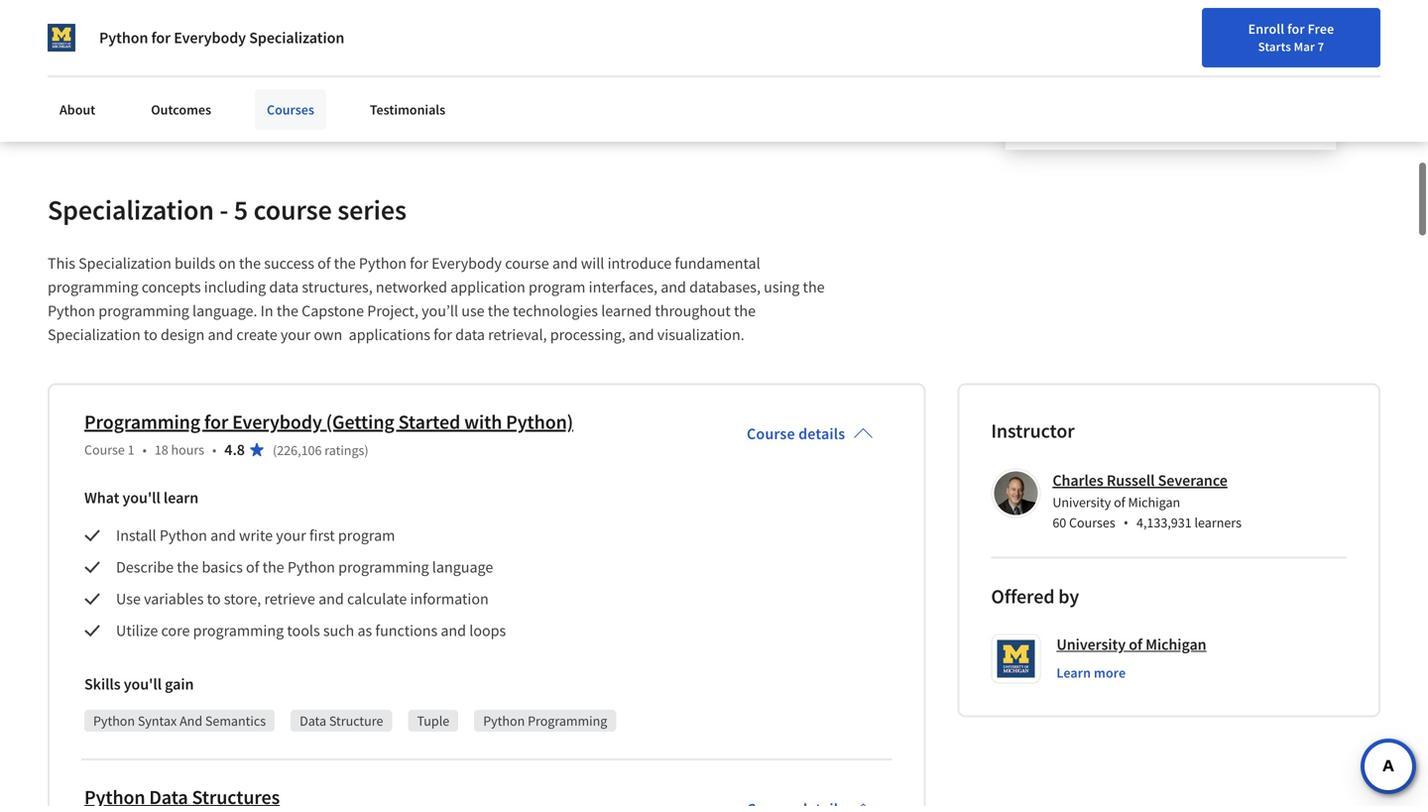 Task type: vqa. For each thing, say whether or not it's contained in the screenshot.
Global
no



Task type: describe. For each thing, give the bounding box(es) containing it.
russell
[[1107, 471, 1155, 490]]

describe
[[116, 557, 174, 577]]

course details button
[[731, 396, 889, 472]]

python down learn
[[160, 526, 207, 546]]

and up such
[[318, 589, 344, 609]]

charles
[[1053, 471, 1104, 490]]

with
[[464, 410, 502, 434]]

course 1 • 18 hours •
[[84, 441, 217, 459]]

language
[[432, 557, 493, 577]]

1 vertical spatial data
[[455, 325, 485, 345]]

programming for everybody (getting started with python)
[[84, 410, 573, 434]]

your up media
[[226, 45, 256, 65]]

enroll
[[1248, 20, 1285, 38]]

programming up calculate
[[338, 557, 429, 577]]

0 horizontal spatial •
[[142, 441, 147, 459]]

1 vertical spatial program
[[338, 526, 395, 546]]

programming for everybody (getting started with python) link
[[84, 410, 573, 434]]

0 horizontal spatial data
[[269, 277, 299, 297]]

chat with us image
[[1373, 751, 1405, 783]]

install python and write your first program
[[116, 526, 395, 546]]

install
[[116, 526, 156, 546]]

everybody for (getting
[[232, 410, 322, 434]]

hours
[[171, 441, 204, 459]]

functions
[[375, 621, 438, 641]]

technologies
[[513, 301, 598, 321]]

it
[[123, 69, 132, 89]]

(
[[273, 441, 277, 459]]

python right tuple
[[483, 712, 525, 730]]

charles russell severance university of michigan 60 courses • 4,133,931 learners
[[1053, 471, 1242, 532]]

and up basics
[[210, 526, 236, 546]]

testimonials
[[370, 101, 446, 119]]

capstone
[[302, 301, 364, 321]]

you'll
[[422, 301, 458, 321]]

by
[[1059, 584, 1079, 609]]

add this credential to your linkedin profile, resume, or cv share it on social media and in your performance review
[[81, 45, 461, 89]]

and
[[180, 712, 202, 730]]

226,106
[[277, 441, 322, 459]]

in
[[271, 69, 284, 89]]

basics
[[202, 557, 243, 577]]

retrieve
[[264, 589, 315, 609]]

testimonials link
[[358, 89, 457, 130]]

python up use variables to store, retrieve and calculate information on the left bottom of the page
[[287, 557, 335, 577]]

databases,
[[689, 277, 761, 297]]

of inside charles russell severance university of michigan 60 courses • 4,133,931 learners
[[1114, 493, 1126, 511]]

and down language. at the top left
[[208, 325, 233, 345]]

use
[[116, 589, 141, 609]]

learn
[[164, 488, 198, 508]]

design
[[161, 325, 205, 345]]

• inside charles russell severance university of michigan 60 courses • 4,133,931 learners
[[1124, 513, 1129, 532]]

language.
[[192, 301, 257, 321]]

5
[[234, 192, 248, 227]]

2 vertical spatial to
[[207, 589, 221, 609]]

the right using
[[803, 277, 825, 297]]

the right use
[[488, 301, 510, 321]]

ratings
[[325, 441, 364, 459]]

data
[[300, 712, 326, 730]]

to inside add this credential to your linkedin profile, resume, or cv share it on social media and in your performance review
[[209, 45, 223, 65]]

-
[[220, 192, 228, 227]]

semantics
[[205, 712, 266, 730]]

first
[[309, 526, 335, 546]]

this
[[48, 253, 75, 273]]

skills
[[84, 674, 121, 694]]

learn
[[1057, 664, 1091, 682]]

you'll for learn
[[122, 488, 160, 508]]

networked
[[376, 277, 447, 297]]

learned
[[601, 301, 652, 321]]

python down skills
[[93, 712, 135, 730]]

university of michigan link
[[1057, 634, 1207, 655]]

specialization down this
[[48, 325, 141, 345]]

utilize
[[116, 621, 158, 641]]

visualization.
[[657, 325, 745, 345]]

media
[[197, 69, 239, 89]]

throughout
[[655, 301, 731, 321]]

severance
[[1158, 471, 1228, 490]]

0 horizontal spatial programming
[[84, 410, 200, 434]]

to inside this specialization builds on the success of the python for everybody course and will introduce fundamental programming concepts including data structures, networked application program interfaces, and databases, using the python programming language. in the capstone project, you'll use the technologies learned throughout the specialization to design and create your own  applications for data retrieval, processing, and visualization.
[[144, 325, 157, 345]]

performance
[[320, 69, 405, 89]]

loops
[[469, 621, 506, 641]]

calculate
[[347, 589, 407, 609]]

retrieval,
[[488, 325, 547, 345]]

python programming
[[483, 712, 607, 730]]

specialization up in
[[249, 28, 344, 48]]

store,
[[224, 589, 261, 609]]

information
[[410, 589, 489, 609]]

you'll for gain
[[124, 674, 162, 694]]

processing,
[[550, 325, 626, 345]]

use variables to store, retrieve and calculate information
[[116, 589, 489, 609]]

michigan inside university of michigan learn more
[[1146, 635, 1207, 655]]

specialization - 5 course series
[[48, 192, 407, 227]]

for for specialization
[[151, 28, 171, 48]]

cv
[[444, 45, 461, 65]]

interfaces,
[[589, 277, 658, 297]]

coursera image
[[24, 16, 150, 48]]

1 horizontal spatial programming
[[528, 712, 607, 730]]

everybody for specialization
[[174, 28, 246, 48]]

mar
[[1294, 39, 1315, 55]]

learn more button
[[1057, 663, 1126, 683]]

course for course 1 • 18 hours •
[[84, 441, 125, 459]]

in
[[261, 301, 273, 321]]

program inside this specialization builds on the success of the python for everybody course and will introduce fundamental programming concepts including data structures, networked application program interfaces, and databases, using the python programming language. in the capstone project, you'll use the technologies learned throughout the specialization to design and create your own  applications for data retrieval, processing, and visualization.
[[529, 277, 586, 297]]

specialization up concepts
[[78, 253, 171, 273]]

about link
[[48, 89, 107, 130]]

started
[[398, 410, 460, 434]]

4.8
[[224, 440, 245, 460]]

for up networked
[[410, 253, 428, 273]]

outcomes link
[[139, 89, 223, 130]]

share
[[81, 69, 120, 89]]

describe the basics of the python programming language
[[116, 557, 493, 577]]

what you'll learn
[[84, 488, 198, 508]]

60
[[1053, 514, 1067, 532]]

1 horizontal spatial •
[[212, 441, 217, 459]]



Task type: locate. For each thing, give the bounding box(es) containing it.
syntax
[[138, 712, 177, 730]]

course inside dropdown button
[[747, 424, 795, 444]]

write
[[239, 526, 273, 546]]

7
[[1318, 39, 1325, 55]]

skills you'll gain
[[84, 674, 194, 694]]

course for course details
[[747, 424, 795, 444]]

course up application
[[505, 253, 549, 273]]

programming
[[84, 410, 200, 434], [528, 712, 607, 730]]

for up mar
[[1288, 20, 1305, 38]]

0 vertical spatial courses
[[267, 101, 314, 119]]

0 vertical spatial you'll
[[122, 488, 160, 508]]

• right 1
[[142, 441, 147, 459]]

such
[[323, 621, 354, 641]]

1 vertical spatial everybody
[[432, 253, 502, 273]]

tools
[[287, 621, 320, 641]]

to up media
[[209, 45, 223, 65]]

1 horizontal spatial data
[[455, 325, 485, 345]]

tuple
[[417, 712, 450, 730]]

course left details
[[747, 424, 795, 444]]

and left in
[[242, 69, 268, 89]]

0 vertical spatial on
[[135, 69, 153, 89]]

own
[[314, 325, 342, 345]]

on inside add this credential to your linkedin profile, resume, or cv share it on social media and in your performance review
[[135, 69, 153, 89]]

1 horizontal spatial on
[[219, 253, 236, 273]]

the up including
[[239, 253, 261, 273]]

of
[[318, 253, 331, 273], [1114, 493, 1126, 511], [246, 557, 259, 577], [1129, 635, 1143, 655]]

1 vertical spatial programming
[[528, 712, 607, 730]]

coursera career certificate image
[[1006, 0, 1336, 149]]

python up networked
[[359, 253, 407, 273]]

courses
[[267, 101, 314, 119], [1069, 514, 1116, 532]]

everybody up media
[[174, 28, 246, 48]]

core
[[161, 621, 190, 641]]

your left own
[[281, 325, 311, 345]]

of inside this specialization builds on the success of the python for everybody course and will introduce fundamental programming concepts including data structures, networked application program interfaces, and databases, using the python programming language. in the capstone project, you'll use the technologies learned throughout the specialization to design and create your own  applications for data retrieval, processing, and visualization.
[[318, 253, 331, 273]]

what
[[84, 488, 119, 508]]

builds
[[175, 253, 215, 273]]

menu item
[[1073, 20, 1200, 84]]

everybody up application
[[432, 253, 502, 273]]

enroll for free starts mar 7
[[1248, 20, 1335, 55]]

structure
[[329, 712, 383, 730]]

program
[[529, 277, 586, 297], [338, 526, 395, 546]]

for inside enroll for free starts mar 7
[[1288, 20, 1305, 38]]

and inside add this credential to your linkedin profile, resume, or cv share it on social media and in your performance review
[[242, 69, 268, 89]]

• left 4,133,931
[[1124, 513, 1129, 532]]

or
[[427, 45, 441, 65]]

• left 4.8
[[212, 441, 217, 459]]

python for everybody specialization
[[99, 28, 344, 48]]

courses inside charles russell severance university of michigan 60 courses • 4,133,931 learners
[[1069, 514, 1116, 532]]

programming down store,
[[193, 621, 284, 641]]

applications
[[349, 325, 430, 345]]

0 vertical spatial data
[[269, 277, 299, 297]]

the right in
[[277, 301, 298, 321]]

None search field
[[283, 12, 610, 52]]

credential
[[138, 45, 206, 65]]

the up retrieve
[[262, 557, 284, 577]]

for for (getting
[[204, 410, 228, 434]]

course details
[[747, 424, 845, 444]]

your left first
[[276, 526, 306, 546]]

concepts
[[142, 277, 201, 297]]

your right in
[[287, 69, 317, 89]]

( 226,106 ratings )
[[273, 441, 369, 459]]

2 vertical spatial everybody
[[232, 410, 322, 434]]

1 horizontal spatial courses
[[1069, 514, 1116, 532]]

course right 5
[[253, 192, 332, 227]]

your
[[226, 45, 256, 65], [287, 69, 317, 89], [281, 325, 311, 345], [276, 526, 306, 546]]

profile,
[[320, 45, 367, 65]]

)
[[364, 441, 369, 459]]

0 horizontal spatial course
[[253, 192, 332, 227]]

the left basics
[[177, 557, 199, 577]]

and down learned
[[629, 325, 654, 345]]

linkedin
[[259, 45, 316, 65]]

0 vertical spatial michigan
[[1128, 493, 1181, 511]]

free
[[1308, 20, 1335, 38]]

0 vertical spatial course
[[253, 192, 332, 227]]

0 vertical spatial everybody
[[174, 28, 246, 48]]

for up 4.8
[[204, 410, 228, 434]]

university down 'charles'
[[1053, 493, 1111, 511]]

introduce
[[608, 253, 672, 273]]

1 vertical spatial you'll
[[124, 674, 162, 694]]

everybody inside this specialization builds on the success of the python for everybody course and will introduce fundamental programming concepts including data structures, networked application program interfaces, and databases, using the python programming language. in the capstone project, you'll use the technologies learned throughout the specialization to design and create your own  applications for data retrieval, processing, and visualization.
[[432, 253, 502, 273]]

0 horizontal spatial course
[[84, 441, 125, 459]]

this
[[111, 45, 135, 65]]

gain
[[165, 674, 194, 694]]

everybody up (
[[232, 410, 322, 434]]

for down you'll at the left top of the page
[[434, 325, 452, 345]]

university of michigan image
[[48, 24, 75, 52]]

add
[[81, 45, 108, 65]]

university
[[1053, 493, 1111, 511], [1057, 635, 1126, 655]]

course inside this specialization builds on the success of the python for everybody course and will introduce fundamental programming concepts including data structures, networked application program interfaces, and databases, using the python programming language. in the capstone project, you'll use the technologies learned throughout the specialization to design and create your own  applications for data retrieval, processing, and visualization.
[[505, 253, 549, 273]]

and left will
[[552, 253, 578, 273]]

everybody
[[174, 28, 246, 48], [432, 253, 502, 273], [232, 410, 322, 434]]

programming down this
[[48, 277, 138, 297]]

your inside this specialization builds on the success of the python for everybody course and will introduce fundamental programming concepts including data structures, networked application program interfaces, and databases, using the python programming language. in the capstone project, you'll use the technologies learned throughout the specialization to design and create your own  applications for data retrieval, processing, and visualization.
[[281, 325, 311, 345]]

courses right the 60
[[1069, 514, 1116, 532]]

1 horizontal spatial program
[[529, 277, 586, 297]]

courses down in
[[267, 101, 314, 119]]

1 vertical spatial on
[[219, 253, 236, 273]]

project,
[[367, 301, 419, 321]]

0 horizontal spatial on
[[135, 69, 153, 89]]

1 vertical spatial michigan
[[1146, 635, 1207, 655]]

specialization up builds
[[48, 192, 214, 227]]

course
[[253, 192, 332, 227], [505, 253, 549, 273]]

review
[[409, 69, 452, 89]]

on
[[135, 69, 153, 89], [219, 253, 236, 273]]

1 vertical spatial course
[[505, 253, 549, 273]]

data down use
[[455, 325, 485, 345]]

of inside university of michigan learn more
[[1129, 635, 1143, 655]]

you'll up install
[[122, 488, 160, 508]]

for for starts
[[1288, 20, 1305, 38]]

variables
[[144, 589, 204, 609]]

the
[[239, 253, 261, 273], [334, 253, 356, 273], [803, 277, 825, 297], [277, 301, 298, 321], [488, 301, 510, 321], [734, 301, 756, 321], [177, 557, 199, 577], [262, 557, 284, 577]]

python up it
[[99, 28, 148, 48]]

you'll left gain
[[124, 674, 162, 694]]

university of michigan learn more
[[1057, 635, 1207, 682]]

instructor
[[991, 419, 1075, 443]]

university inside university of michigan learn more
[[1057, 635, 1126, 655]]

university up the learn more button
[[1057, 635, 1126, 655]]

0 horizontal spatial courses
[[267, 101, 314, 119]]

to left store,
[[207, 589, 221, 609]]

this specialization builds on the success of the python for everybody course and will introduce fundamental programming concepts including data structures, networked application program interfaces, and databases, using the python programming language. in the capstone project, you'll use the technologies learned throughout the specialization to design and create your own  applications for data retrieval, processing, and visualization.
[[48, 253, 828, 345]]

charles russell severance link
[[1053, 471, 1228, 490]]

python down this
[[48, 301, 95, 321]]

more
[[1094, 664, 1126, 682]]

1 vertical spatial to
[[144, 325, 157, 345]]

on up including
[[219, 253, 236, 273]]

1 vertical spatial university
[[1057, 635, 1126, 655]]

python)
[[506, 410, 573, 434]]

resume,
[[370, 45, 423, 65]]

0 vertical spatial university
[[1053, 493, 1111, 511]]

programming down concepts
[[98, 301, 189, 321]]

programming
[[48, 277, 138, 297], [98, 301, 189, 321], [338, 557, 429, 577], [193, 621, 284, 641]]

including
[[204, 277, 266, 297]]

1 horizontal spatial course
[[505, 253, 549, 273]]

application
[[450, 277, 525, 297]]

as
[[358, 621, 372, 641]]

course left 1
[[84, 441, 125, 459]]

on inside this specialization builds on the success of the python for everybody course and will introduce fundamental programming concepts including data structures, networked application program interfaces, and databases, using the python programming language. in the capstone project, you'll use the technologies learned throughout the specialization to design and create your own  applications for data retrieval, processing, and visualization.
[[219, 253, 236, 273]]

structures,
[[302, 277, 373, 297]]

the up structures,
[[334, 253, 356, 273]]

0 vertical spatial to
[[209, 45, 223, 65]]

1 vertical spatial courses
[[1069, 514, 1116, 532]]

0 vertical spatial programming
[[84, 410, 200, 434]]

1
[[128, 441, 134, 459]]

the down the databases,
[[734, 301, 756, 321]]

fundamental
[[675, 253, 760, 273]]

create
[[236, 325, 277, 345]]

0 vertical spatial program
[[529, 277, 586, 297]]

and up throughout at the top of the page
[[661, 277, 686, 297]]

2 horizontal spatial •
[[1124, 513, 1129, 532]]

charles russell severance image
[[994, 472, 1038, 515]]

program right first
[[338, 526, 395, 546]]

for right this
[[151, 28, 171, 48]]

courses link
[[255, 89, 326, 130]]

python
[[99, 28, 148, 48], [359, 253, 407, 273], [48, 301, 95, 321], [160, 526, 207, 546], [287, 557, 335, 577], [93, 712, 135, 730], [483, 712, 525, 730]]

course
[[747, 424, 795, 444], [84, 441, 125, 459]]

on right it
[[135, 69, 153, 89]]

0 horizontal spatial program
[[338, 526, 395, 546]]

offered
[[991, 584, 1055, 609]]

university inside charles russell severance university of michigan 60 courses • 4,133,931 learners
[[1053, 493, 1111, 511]]

18
[[155, 441, 168, 459]]

to left design
[[144, 325, 157, 345]]

learners
[[1195, 514, 1242, 532]]

courses inside "link"
[[267, 101, 314, 119]]

program up technologies
[[529, 277, 586, 297]]

1 horizontal spatial course
[[747, 424, 795, 444]]

and down information
[[441, 621, 466, 641]]

data down the success
[[269, 277, 299, 297]]

michigan inside charles russell severance university of michigan 60 courses • 4,133,931 learners
[[1128, 493, 1181, 511]]

data structure
[[300, 712, 383, 730]]



